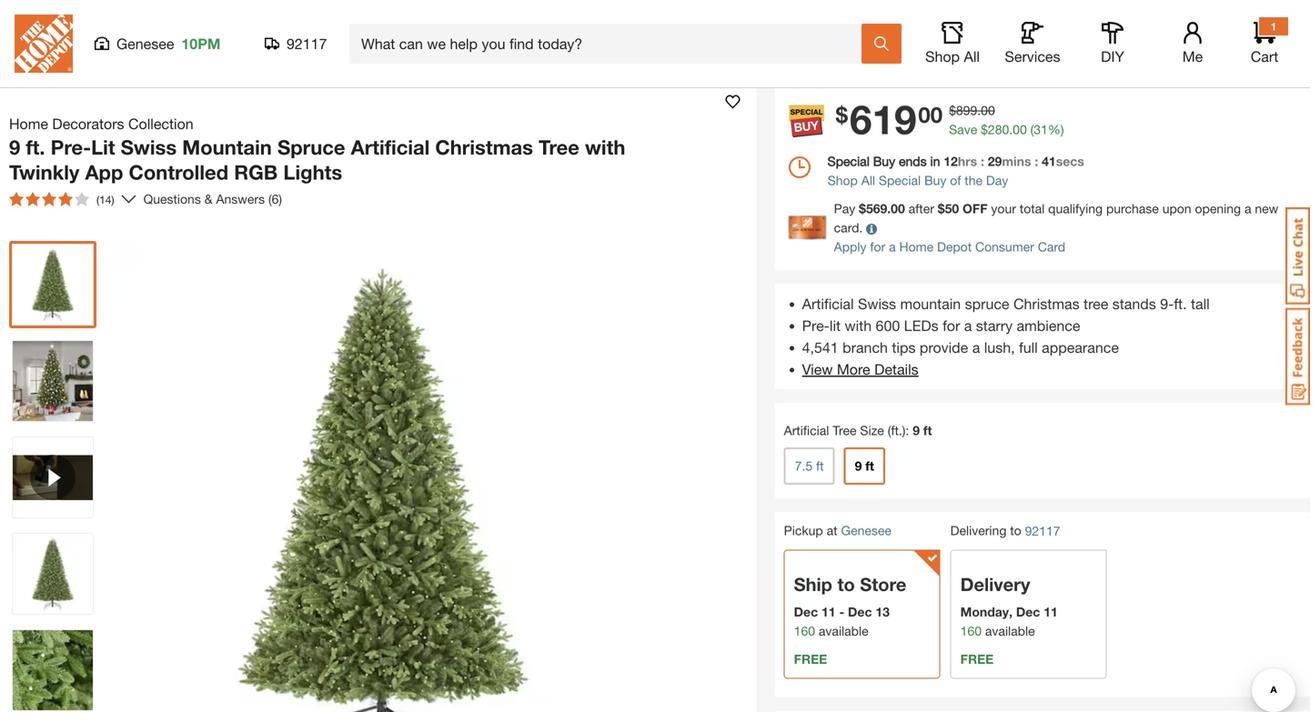 Task type: describe. For each thing, give the bounding box(es) containing it.
card
[[1038, 239, 1065, 254]]

lights
[[283, 160, 342, 184]]

1 horizontal spatial :
[[981, 154, 984, 169]]

secs
[[1056, 154, 1084, 169]]

ft. inside 'artificial swiss mountain spruce christmas tree stands 9-ft. tall pre-lit with 600 leds for a starry ambience 4,541 branch tips provide a lush, full appearance view more details'
[[1174, 295, 1187, 312]]

$ 899 . 00 save $ 280 . 00 ( 31 %)
[[949, 103, 1064, 137]]

ft. inside home decorators collection 9 ft. pre-lit swiss mountain spruce artificial christmas tree with twinkly app controlled rgb lights
[[26, 135, 45, 159]]

(14)
[[96, 193, 114, 206]]

available inside ship to store dec 11 - dec 13 160 available
[[819, 623, 868, 638]]

7.5
[[795, 458, 813, 473]]

all inside special buy ends in 12 hrs : 29 mins : 41 secs shop all special buy of the day
[[861, 173, 875, 188]]

ship to store dec 11 - dec 13 160 available
[[794, 573, 906, 638]]

me
[[1182, 48, 1203, 65]]

provide
[[920, 339, 968, 356]]

questions
[[143, 192, 201, 207]]

2 horizontal spatial 00
[[1013, 122, 1027, 137]]

home decorators collection pre lit christmas trees 22pg90214 64.0 image
[[13, 245, 93, 325]]

apply for a home depot consumer card
[[834, 239, 1065, 254]]

(6)
[[268, 192, 282, 207]]

1 horizontal spatial 00
[[981, 103, 995, 118]]

size
[[860, 423, 884, 438]]

lit inside home decorators collection 9 ft. pre-lit swiss mountain spruce artificial christmas tree with twinkly app controlled rgb lights
[[91, 135, 115, 159]]

41
[[1042, 154, 1056, 169]]

delivering to 92117
[[950, 523, 1060, 538]]

home decorators collection link
[[9, 113, 201, 135]]

2 horizontal spatial 9
[[913, 423, 920, 438]]

genesee 10pm
[[116, 35, 221, 52]]

christmas decorations link
[[46, 46, 194, 63]]

shop inside button
[[925, 48, 960, 65]]

31
[[1034, 122, 1048, 137]]

all inside button
[[964, 48, 980, 65]]

... button
[[9, 44, 27, 69]]

artificial christmas trees
[[336, 46, 497, 63]]

christmas inside home decorators collection 9 ft. pre-lit swiss mountain spruce artificial christmas tree with twinkly app controlled rgb lights
[[435, 135, 533, 159]]

with inside home decorators collection 9 ft. pre-lit swiss mountain spruce artificial christmas tree with twinkly app controlled rgb lights
[[585, 135, 625, 159]]

stands
[[1112, 295, 1156, 312]]

cart 1
[[1251, 20, 1278, 65]]

/ for christmas
[[34, 48, 38, 63]]

at
[[827, 523, 837, 538]]

1
[[1271, 20, 1277, 33]]

after
[[909, 201, 934, 216]]

in
[[930, 154, 940, 169]]

apply for a home depot consumer card link
[[834, 239, 1065, 254]]

christmas inside 'artificial swiss mountain spruce christmas tree stands 9-ft. tall pre-lit with 600 leds for a starry ambience 4,541 branch tips provide a lush, full appearance view more details'
[[1013, 295, 1080, 312]]

pre-lit christmas trees link
[[516, 46, 668, 63]]

2 dec from the left
[[848, 604, 872, 619]]

a left lush, on the right top of page
[[972, 339, 980, 356]]

artificial swiss mountain spruce christmas tree stands 9-ft. tall pre-lit with 600 leds for a starry ambience 4,541 branch tips provide a lush, full appearance view more details
[[802, 295, 1210, 378]]

card.
[[834, 220, 863, 235]]

1 horizontal spatial buy
[[924, 173, 946, 188]]

special buy ends in 12 hrs : 29 mins : 41 secs shop all special buy of the day
[[828, 154, 1084, 188]]

tips
[[892, 339, 916, 356]]

1 dec from the left
[[794, 604, 818, 619]]

artificial christmas trees link
[[336, 46, 497, 63]]

artificial inside home decorators collection 9 ft. pre-lit swiss mountain spruce artificial christmas tree with twinkly app controlled rgb lights
[[351, 135, 430, 159]]

6329914715112 image
[[13, 438, 93, 518]]

twinkly
[[9, 160, 79, 184]]

cart
[[1251, 48, 1278, 65]]

the
[[965, 173, 983, 188]]

upon
[[1162, 201, 1191, 216]]

off
[[963, 201, 988, 216]]

50
[[945, 201, 959, 216]]

280
[[988, 122, 1009, 137]]

pickup
[[784, 523, 823, 538]]

00 inside $ 619 00
[[918, 101, 943, 127]]

apply
[[834, 239, 867, 254]]

7.5 ft button
[[784, 448, 835, 485]]

pre- inside 'artificial swiss mountain spruce christmas tree stands 9-ft. tall pre-lit with 600 leds for a starry ambience 4,541 branch tips provide a lush, full appearance view more details'
[[802, 317, 830, 334]]

dec inside delivery monday, dec 11 160 available
[[1016, 604, 1040, 619]]

services button
[[1003, 22, 1062, 66]]

What can we help you find today? search field
[[361, 25, 861, 63]]

0 horizontal spatial for
[[870, 239, 885, 254]]

3 trees from the left
[[633, 46, 668, 63]]

save
[[949, 122, 977, 137]]

569.00
[[866, 201, 905, 216]]

9 ft
[[855, 458, 874, 473]]

ambience
[[1017, 317, 1080, 334]]

ft for 9 ft
[[865, 458, 874, 473]]

$ 619 00
[[836, 95, 943, 143]]

9-
[[1160, 295, 1174, 312]]

0 horizontal spatial .
[[977, 103, 981, 118]]

internet
[[1091, 45, 1128, 58]]

tall
[[1191, 295, 1210, 312]]

depot
[[937, 239, 972, 254]]

monday,
[[960, 604, 1013, 619]]

answers
[[216, 192, 265, 207]]

delivering
[[950, 523, 1007, 538]]

starry
[[976, 317, 1013, 334]]

1 vertical spatial .
[[1009, 122, 1013, 137]]

(14) link
[[2, 185, 136, 214]]

pay $ 569.00 after $ 50 off
[[834, 201, 988, 216]]

artificial tree size (ft.) : 9 ft
[[784, 423, 932, 438]]

to for 92117
[[1010, 523, 1021, 538]]

0 vertical spatial buy
[[873, 154, 895, 169]]

ft for 7.5 ft
[[816, 458, 824, 473]]

2 / from the left
[[201, 48, 206, 63]]

4,541
[[802, 339, 839, 356]]

mountain
[[182, 135, 272, 159]]

$ right pay
[[859, 201, 866, 216]]

appearance
[[1042, 339, 1119, 356]]

shop inside special buy ends in 12 hrs : 29 mins : 41 secs shop all special buy of the day
[[828, 173, 858, 188]]

$ right save
[[981, 122, 988, 137]]

view more details link
[[802, 361, 919, 378]]

qualifying
[[1048, 201, 1103, 216]]

to for store
[[837, 573, 855, 595]]

artificial for artificial swiss mountain spruce christmas tree stands 9-ft. tall pre-lit with 600 leds for a starry ambience 4,541 branch tips provide a lush, full appearance view more details
[[802, 295, 854, 312]]

11 inside ship to store dec 11 - dec 13 160 available
[[822, 604, 836, 619]]

your
[[991, 201, 1016, 216]]

christmas trees link
[[213, 46, 318, 63]]

home inside home decorators collection 9 ft. pre-lit swiss mountain spruce artificial christmas tree with twinkly app controlled rgb lights
[[9, 115, 48, 132]]

160 inside delivery monday, dec 11 160 available
[[960, 623, 982, 638]]

spruce
[[965, 295, 1009, 312]]

day
[[986, 173, 1008, 188]]

decorations
[[116, 46, 194, 63]]



Task type: vqa. For each thing, say whether or not it's contained in the screenshot.
PER inside the $ 624 . 19 Save $ 124 . 84 ( 20 %) Limit 20 per order
no



Task type: locate. For each thing, give the bounding box(es) containing it.
1 160 from the left
[[794, 623, 815, 638]]

1 horizontal spatial shop
[[925, 48, 960, 65]]

9 right (ft.)
[[913, 423, 920, 438]]

/ right decorations
[[201, 48, 206, 63]]

shop
[[925, 48, 960, 65], [828, 173, 858, 188]]

# right diy
[[1131, 45, 1137, 58]]

free for to
[[794, 652, 827, 667]]

to left 92117 link
[[1010, 523, 1021, 538]]

92117 button
[[265, 35, 328, 53]]

1 horizontal spatial 11
[[1044, 604, 1058, 619]]

1 horizontal spatial ft.
[[1174, 295, 1187, 312]]

shop up pay
[[828, 173, 858, 188]]

2 horizontal spatial pre-
[[802, 317, 830, 334]]

0 vertical spatial with
[[585, 135, 625, 159]]

#
[[1131, 45, 1137, 58], [1236, 45, 1242, 58]]

available down monday,
[[985, 623, 1035, 638]]

0 vertical spatial special
[[828, 154, 870, 169]]

lush,
[[984, 339, 1015, 356]]

1 vertical spatial tree
[[833, 423, 857, 438]]

swiss inside home decorators collection 9 ft. pre-lit swiss mountain spruce artificial christmas tree with twinkly app controlled rgb lights
[[121, 135, 177, 159]]

(14) button
[[2, 185, 122, 214]]

0 horizontal spatial special
[[828, 154, 870, 169]]

2 horizontal spatial ft
[[923, 423, 932, 438]]

all up 569.00
[[861, 173, 875, 188]]

to inside ship to store dec 11 - dec 13 160 available
[[837, 573, 855, 595]]

of
[[950, 173, 961, 188]]

genesee left 10pm
[[116, 35, 174, 52]]

/ christmas decorations / christmas trees
[[34, 46, 318, 63]]

collection
[[128, 115, 193, 132]]

1 / from the left
[[34, 48, 38, 63]]

trees
[[283, 46, 318, 63], [462, 46, 497, 63], [633, 46, 668, 63]]

available down -
[[819, 623, 868, 638]]

$ left "619"
[[836, 101, 848, 127]]

tree
[[539, 135, 579, 159], [833, 423, 857, 438]]

9 ft button
[[844, 448, 885, 485]]

2 available from the left
[[985, 623, 1035, 638]]

2 160 from the left
[[960, 623, 982, 638]]

0 horizontal spatial 9
[[9, 135, 20, 159]]

/ for pre-
[[504, 48, 508, 63]]

2 # from the left
[[1236, 45, 1242, 58]]

artificial right spruce
[[351, 135, 430, 159]]

92117 link
[[1025, 522, 1060, 541]]

0 horizontal spatial 160
[[794, 623, 815, 638]]

00 left (
[[1013, 122, 1027, 137]]

0 vertical spatial lit
[[543, 46, 559, 63]]

1 horizontal spatial special
[[879, 173, 921, 188]]

9 down "artificial tree size (ft.) : 9 ft"
[[855, 458, 862, 473]]

home decorators collection 9 ft. pre-lit swiss mountain spruce artificial christmas tree with twinkly app controlled rgb lights
[[9, 115, 625, 184]]

1 horizontal spatial lit
[[543, 46, 559, 63]]

rgb
[[234, 160, 278, 184]]

1 vertical spatial all
[[861, 173, 875, 188]]

1 horizontal spatial home
[[899, 239, 934, 254]]

11 right monday,
[[1044, 604, 1058, 619]]

0 horizontal spatial /
[[34, 48, 38, 63]]

1 vertical spatial home
[[899, 239, 934, 254]]

2 vertical spatial pre-
[[802, 317, 830, 334]]

new
[[1255, 201, 1278, 216]]

3 dec from the left
[[1016, 604, 1040, 619]]

92117 inside button
[[287, 35, 327, 52]]

genesee button
[[841, 523, 891, 538]]

consumer
[[975, 239, 1034, 254]]

dec down the ship
[[794, 604, 818, 619]]

artificial up 7.5 ft
[[784, 423, 829, 438]]

model
[[1202, 45, 1233, 58]]

ft inside 7.5 ft button
[[816, 458, 824, 473]]

0 horizontal spatial 00
[[918, 101, 943, 127]]

0 horizontal spatial ft
[[816, 458, 824, 473]]

11 inside delivery monday, dec 11 160 available
[[1044, 604, 1058, 619]]

0 vertical spatial to
[[1010, 523, 1021, 538]]

0 horizontal spatial shop
[[828, 173, 858, 188]]

1 vertical spatial lit
[[91, 135, 115, 159]]

ends
[[899, 154, 927, 169]]

0 horizontal spatial home
[[9, 115, 48, 132]]

ft inside 9 ft button
[[865, 458, 874, 473]]

1 11 from the left
[[822, 604, 836, 619]]

0 horizontal spatial all
[[861, 173, 875, 188]]

1 vertical spatial to
[[837, 573, 855, 595]]

questions & answers (6)
[[143, 192, 282, 207]]

1 horizontal spatial free
[[960, 652, 994, 667]]

artificial right 92117 button at the left top
[[336, 46, 388, 63]]

controlled
[[129, 160, 228, 184]]

home left depot
[[899, 239, 934, 254]]

buy down the in
[[924, 173, 946, 188]]

free
[[794, 652, 827, 667], [960, 652, 994, 667]]

%)
[[1048, 122, 1064, 137]]

0 horizontal spatial tree
[[539, 135, 579, 159]]

special down ends at the top of the page
[[879, 173, 921, 188]]

with inside 'artificial swiss mountain spruce christmas tree stands 9-ft. tall pre-lit with 600 leds for a starry ambience 4,541 branch tips provide a lush, full appearance view more details'
[[845, 317, 872, 334]]

buy left ends at the top of the page
[[873, 154, 895, 169]]

3 / from the left
[[504, 48, 508, 63]]

1 vertical spatial 92117
[[1025, 523, 1060, 538]]

...
[[9, 49, 27, 64]]

shop up 899
[[925, 48, 960, 65]]

details
[[874, 361, 919, 378]]

00 right 899
[[981, 103, 995, 118]]

160 down the ship
[[794, 623, 815, 638]]

619
[[850, 95, 917, 143]]

160 inside ship to store dec 11 - dec 13 160 available
[[794, 623, 815, 638]]

free for monday,
[[960, 652, 994, 667]]

for down info image
[[870, 239, 885, 254]]

2 vertical spatial 9
[[855, 458, 862, 473]]

/
[[34, 48, 38, 63], [201, 48, 206, 63], [504, 48, 508, 63]]

swiss inside 'artificial swiss mountain spruce christmas tree stands 9-ft. tall pre-lit with 600 leds for a starry ambience 4,541 branch tips provide a lush, full appearance view more details'
[[858, 295, 896, 312]]

genesee
[[116, 35, 174, 52], [841, 523, 891, 538]]

shop all
[[925, 48, 980, 65]]

0 vertical spatial pre-
[[516, 46, 543, 63]]

11
[[822, 604, 836, 619], [1044, 604, 1058, 619]]

1 horizontal spatial /
[[201, 48, 206, 63]]

0 horizontal spatial ft.
[[26, 135, 45, 159]]

160 down monday,
[[960, 623, 982, 638]]

leds
[[904, 317, 939, 334]]

artificial for artificial christmas trees
[[336, 46, 388, 63]]

home decorators collection pre lit christmas trees 22pg90214 a0.3 image
[[13, 630, 93, 711]]

a down 569.00
[[889, 239, 896, 254]]

1 vertical spatial ft.
[[1174, 295, 1187, 312]]

:
[[981, 154, 984, 169], [1035, 154, 1038, 169], [906, 423, 909, 438]]

1 horizontal spatial available
[[985, 623, 1035, 638]]

1 horizontal spatial 160
[[960, 623, 982, 638]]

a inside the your total qualifying purchase upon opening a new card.
[[1245, 201, 1251, 216]]

2 horizontal spatial dec
[[1016, 604, 1040, 619]]

1 horizontal spatial all
[[964, 48, 980, 65]]

0 horizontal spatial swiss
[[121, 135, 177, 159]]

9 inside home decorators collection 9 ft. pre-lit swiss mountain spruce artificial christmas tree with twinkly app controlled rgb lights
[[9, 135, 20, 159]]

mins
[[1002, 154, 1031, 169]]

swiss up 600
[[858, 295, 896, 312]]

swiss down collection
[[121, 135, 177, 159]]

/ pre-lit christmas trees
[[504, 46, 668, 63]]

all up 899
[[964, 48, 980, 65]]

swiss
[[121, 135, 177, 159], [858, 295, 896, 312]]

1 horizontal spatial trees
[[462, 46, 497, 63]]

11 left -
[[822, 604, 836, 619]]

0 vertical spatial tree
[[539, 135, 579, 159]]

1 horizontal spatial with
[[845, 317, 872, 334]]

pickup at genesee
[[784, 523, 891, 538]]

2 free from the left
[[960, 652, 994, 667]]

&
[[204, 192, 212, 207]]

artificial inside 'artificial swiss mountain spruce christmas tree stands 9-ft. tall pre-lit with 600 leds for a starry ambience 4,541 branch tips provide a lush, full appearance view more details'
[[802, 295, 854, 312]]

live chat image
[[1285, 207, 1310, 305]]

1 horizontal spatial swiss
[[858, 295, 896, 312]]

internet # 325038117 model # 22pg90214
[[1091, 45, 1303, 58]]

delivery
[[960, 573, 1030, 595]]

me button
[[1164, 22, 1222, 66]]

apply now image
[[788, 216, 834, 240]]

to inside delivering to 92117
[[1010, 523, 1021, 538]]

92117
[[287, 35, 327, 52], [1025, 523, 1060, 538]]

services
[[1005, 48, 1060, 65]]

29
[[988, 154, 1002, 169]]

: right size
[[906, 423, 909, 438]]

# right model
[[1236, 45, 1242, 58]]

7.5 ft
[[795, 458, 824, 473]]

tree
[[1084, 295, 1108, 312]]

0 horizontal spatial trees
[[283, 46, 318, 63]]

for inside 'artificial swiss mountain spruce christmas tree stands 9-ft. tall pre-lit with 600 leds for a starry ambience 4,541 branch tips provide a lush, full appearance view more details'
[[943, 317, 960, 334]]

600
[[876, 317, 900, 334]]

pay
[[834, 201, 855, 216]]

0 vertical spatial 9
[[9, 135, 20, 159]]

0 horizontal spatial to
[[837, 573, 855, 595]]

1 horizontal spatial ft
[[865, 458, 874, 473]]

0 horizontal spatial dec
[[794, 604, 818, 619]]

1 vertical spatial special
[[879, 173, 921, 188]]

00 left save
[[918, 101, 943, 127]]

artificial for artificial tree size (ft.) : 9 ft
[[784, 423, 829, 438]]

1 # from the left
[[1131, 45, 1137, 58]]

info image
[[866, 224, 877, 235]]

$ right after
[[938, 201, 945, 216]]

dec right monday,
[[1016, 604, 1040, 619]]

0 vertical spatial 92117
[[287, 35, 327, 52]]

1 vertical spatial for
[[943, 317, 960, 334]]

9 inside button
[[855, 458, 862, 473]]

2 trees from the left
[[462, 46, 497, 63]]

0 vertical spatial for
[[870, 239, 885, 254]]

0 horizontal spatial pre-
[[51, 135, 91, 159]]

free down ship to store dec 11 - dec 13 160 available
[[794, 652, 827, 667]]

special up pay
[[828, 154, 870, 169]]

with
[[585, 135, 625, 159], [845, 317, 872, 334]]

ft. left tall at the top right
[[1174, 295, 1187, 312]]

10pm
[[181, 35, 221, 52]]

decorators
[[52, 115, 124, 132]]

160
[[794, 623, 815, 638], [960, 623, 982, 638]]

1 horizontal spatial pre-
[[516, 46, 543, 63]]

lit
[[830, 317, 841, 334]]

13
[[876, 604, 890, 619]]

2 11 from the left
[[1044, 604, 1058, 619]]

1 horizontal spatial #
[[1236, 45, 1242, 58]]

tree inside home decorators collection 9 ft. pre-lit swiss mountain spruce artificial christmas tree with twinkly app controlled rgb lights
[[539, 135, 579, 159]]

12
[[944, 154, 958, 169]]

/ inside / pre-lit christmas trees
[[504, 48, 508, 63]]

1 horizontal spatial tree
[[833, 423, 857, 438]]

0 horizontal spatial 11
[[822, 604, 836, 619]]

1 horizontal spatial .
[[1009, 122, 1013, 137]]

artificial up lit
[[802, 295, 854, 312]]

2 horizontal spatial /
[[504, 48, 508, 63]]

2 horizontal spatial :
[[1035, 154, 1038, 169]]

buy
[[873, 154, 895, 169], [924, 173, 946, 188]]

1 vertical spatial genesee
[[841, 523, 891, 538]]

feedback link image
[[1285, 308, 1310, 406]]

artificial
[[336, 46, 388, 63], [351, 135, 430, 159], [802, 295, 854, 312], [784, 423, 829, 438]]

1 vertical spatial 9
[[913, 423, 920, 438]]

$ inside $ 619 00
[[836, 101, 848, 127]]

/ right the ...
[[34, 48, 38, 63]]

hrs
[[958, 154, 977, 169]]

dec right -
[[848, 604, 872, 619]]

the home depot logo image
[[15, 15, 73, 73]]

1 vertical spatial shop
[[828, 173, 858, 188]]

2 horizontal spatial trees
[[633, 46, 668, 63]]

0 horizontal spatial free
[[794, 652, 827, 667]]

0 vertical spatial shop
[[925, 48, 960, 65]]

1 horizontal spatial to
[[1010, 523, 1021, 538]]

: left 29
[[981, 154, 984, 169]]

ft. up twinkly
[[26, 135, 45, 159]]

for up provide
[[943, 317, 960, 334]]

purchase
[[1106, 201, 1159, 216]]

1 horizontal spatial 92117
[[1025, 523, 1060, 538]]

available inside delivery monday, dec 11 160 available
[[985, 623, 1035, 638]]

899
[[956, 103, 977, 118]]

9 up twinkly
[[9, 135, 20, 159]]

0 vertical spatial genesee
[[116, 35, 174, 52]]

1 available from the left
[[819, 623, 868, 638]]

0 vertical spatial home
[[9, 115, 48, 132]]

92117 inside delivering to 92117
[[1025, 523, 1060, 538]]

ft right 7.5
[[816, 458, 824, 473]]

-
[[839, 604, 844, 619]]

0 horizontal spatial 92117
[[287, 35, 327, 52]]

1 trees from the left
[[283, 46, 318, 63]]

pre-
[[516, 46, 543, 63], [51, 135, 91, 159], [802, 317, 830, 334]]

0 vertical spatial all
[[964, 48, 980, 65]]

$
[[836, 101, 848, 127], [949, 103, 956, 118], [981, 122, 988, 137], [859, 201, 866, 216], [938, 201, 945, 216]]

: left 41
[[1035, 154, 1038, 169]]

1 vertical spatial pre-
[[51, 135, 91, 159]]

0 horizontal spatial with
[[585, 135, 625, 159]]

free down monday,
[[960, 652, 994, 667]]

22pg90214
[[1245, 45, 1303, 58]]

1 vertical spatial buy
[[924, 173, 946, 188]]

to up -
[[837, 573, 855, 595]]

1 horizontal spatial genesee
[[841, 523, 891, 538]]

a left starry
[[964, 317, 972, 334]]

1 vertical spatial swiss
[[858, 295, 896, 312]]

1 horizontal spatial for
[[943, 317, 960, 334]]

genesee right at
[[841, 523, 891, 538]]

full
[[1019, 339, 1038, 356]]

spruce
[[277, 135, 345, 159]]

0 vertical spatial swiss
[[121, 135, 177, 159]]

0 horizontal spatial lit
[[91, 135, 115, 159]]

a left new at the top right of page
[[1245, 201, 1251, 216]]

4 stars image
[[9, 192, 89, 207]]

1 horizontal spatial 9
[[855, 458, 862, 473]]

$ up save
[[949, 103, 956, 118]]

available
[[819, 623, 868, 638], [985, 623, 1035, 638]]

0 vertical spatial .
[[977, 103, 981, 118]]

pre- inside home decorators collection 9 ft. pre-lit swiss mountain spruce artificial christmas tree with twinkly app controlled rgb lights
[[51, 135, 91, 159]]

shop all button
[[923, 22, 982, 66]]

/ left pre-lit christmas trees link
[[504, 48, 508, 63]]

home up twinkly
[[9, 115, 48, 132]]

0 horizontal spatial #
[[1131, 45, 1137, 58]]

total
[[1020, 201, 1045, 216]]

home decorators collection pre lit christmas trees 22pg90214 e1.1 image
[[13, 341, 93, 421]]

0 horizontal spatial genesee
[[116, 35, 174, 52]]

ft right (ft.)
[[923, 423, 932, 438]]

0 horizontal spatial buy
[[873, 154, 895, 169]]

0 horizontal spatial :
[[906, 423, 909, 438]]

1 vertical spatial with
[[845, 317, 872, 334]]

1 free from the left
[[794, 652, 827, 667]]

0 vertical spatial ft.
[[26, 135, 45, 159]]

1 horizontal spatial dec
[[848, 604, 872, 619]]

special
[[828, 154, 870, 169], [879, 173, 921, 188]]

0 horizontal spatial available
[[819, 623, 868, 638]]

ft down size
[[865, 458, 874, 473]]

home decorators collection pre lit christmas trees 22pg90214 40.2 image
[[13, 534, 93, 614]]

view
[[802, 361, 833, 378]]

delivery monday, dec 11 160 available
[[960, 573, 1058, 638]]

325038117
[[1140, 45, 1195, 58]]



